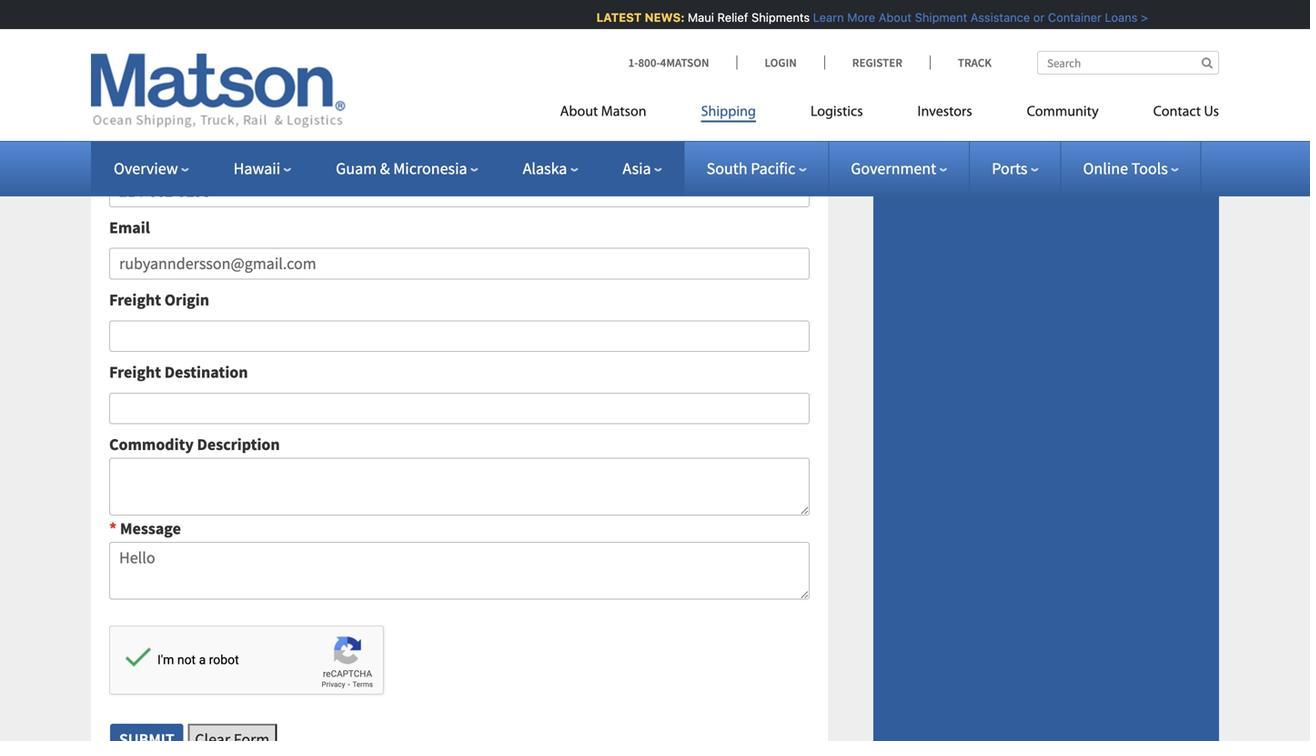 Task type: vqa. For each thing, say whether or not it's contained in the screenshot.
2nd a
no



Task type: describe. For each thing, give the bounding box(es) containing it.
description
[[197, 435, 280, 455]]

online tools
[[1083, 158, 1168, 179]]

login
[[765, 55, 797, 70]]

1-
[[628, 55, 638, 70]]

4matson
[[660, 55, 709, 70]]

shipping link
[[674, 96, 783, 133]]

latest
[[592, 10, 638, 24]]

organization
[[109, 73, 203, 93]]

alaska link
[[523, 158, 578, 179]]

freight origin
[[109, 290, 209, 310]]

or
[[1029, 10, 1041, 24]]

* phone number
[[109, 145, 228, 165]]

freight destination
[[109, 362, 248, 383]]

government link
[[851, 158, 947, 179]]

contact us
[[1153, 105, 1219, 120]]

commodity description
[[109, 435, 280, 455]]

latest news: maui relief shipments learn more about shipment assistance or container loans >
[[592, 10, 1144, 24]]

destination
[[164, 362, 248, 383]]

relief
[[714, 10, 744, 24]]

register link
[[824, 55, 930, 70]]

shipment
[[911, 10, 963, 24]]

tools
[[1131, 158, 1168, 179]]

south pacific
[[707, 158, 795, 179]]

top menu navigation
[[560, 96, 1219, 133]]

&
[[380, 158, 390, 179]]

overview
[[114, 158, 178, 179]]

learn
[[809, 10, 840, 24]]

email
[[109, 217, 150, 238]]

freight for freight origin
[[109, 290, 161, 310]]

learn more about shipment assistance or container loans > link
[[809, 10, 1144, 24]]

1-800-4matson
[[628, 55, 709, 70]]

about matson
[[560, 105, 647, 120]]

about inside about matson 'link'
[[560, 105, 598, 120]]

* message
[[109, 519, 181, 539]]

pacific
[[751, 158, 795, 179]]

south pacific link
[[707, 158, 806, 179]]

alaska
[[523, 158, 567, 179]]

maui
[[684, 10, 710, 24]]

blue matson logo with ocean, shipping, truck, rail and logistics written beneath it. image
[[91, 54, 346, 128]]

0 vertical spatial about
[[875, 10, 908, 24]]

us
[[1204, 105, 1219, 120]]

Search search field
[[1037, 51, 1219, 75]]

Organization text field
[[109, 103, 810, 135]]

login link
[[736, 55, 824, 70]]

logistics
[[811, 105, 863, 120]]

track link
[[930, 55, 992, 70]]

asia link
[[623, 158, 662, 179]]

track
[[958, 55, 992, 70]]

message
[[120, 519, 181, 539]]

hawaii link
[[234, 158, 291, 179]]

asia
[[623, 158, 651, 179]]

freight for freight destination
[[109, 362, 161, 383]]

contact
[[1153, 105, 1201, 120]]

guam & micronesia
[[336, 158, 467, 179]]

about matson link
[[560, 96, 674, 133]]

container
[[1044, 10, 1098, 24]]

phone
[[120, 145, 166, 165]]



Task type: locate. For each thing, give the bounding box(es) containing it.
number
[[169, 145, 228, 165]]

logistics link
[[783, 96, 890, 133]]

2 freight from the top
[[109, 362, 161, 383]]

None search field
[[1037, 51, 1219, 75]]

south
[[707, 158, 748, 179]]

* for phone number
[[109, 145, 117, 165]]

about left matson
[[560, 105, 598, 120]]

about right more
[[875, 10, 908, 24]]

register
[[852, 55, 902, 70]]

contact us link
[[1126, 96, 1219, 133]]

micronesia
[[393, 158, 467, 179]]

1 * from the top
[[109, 145, 117, 165]]

None button
[[109, 723, 184, 741]]

* left message
[[109, 519, 117, 539]]

Commodity Description text field
[[109, 248, 810, 280]]

1 horizontal spatial about
[[875, 10, 908, 24]]

2 * from the top
[[109, 519, 117, 539]]

1 vertical spatial freight
[[109, 362, 161, 383]]

guam & micronesia link
[[336, 158, 478, 179]]

>
[[1137, 10, 1144, 24]]

None text field
[[109, 458, 810, 516]]

matson
[[601, 105, 647, 120]]

assistance
[[967, 10, 1026, 24]]

shipping
[[701, 105, 756, 120]]

news:
[[641, 10, 681, 24]]

1 vertical spatial about
[[560, 105, 598, 120]]

0 vertical spatial *
[[109, 145, 117, 165]]

* left phone
[[109, 145, 117, 165]]

1 freight from the top
[[109, 290, 161, 310]]

investors link
[[890, 96, 1000, 133]]

more
[[843, 10, 871, 24]]

overview link
[[114, 158, 189, 179]]

ports
[[992, 158, 1028, 179]]

community link
[[1000, 96, 1126, 133]]

0 horizontal spatial about
[[560, 105, 598, 120]]

0 vertical spatial freight
[[109, 290, 161, 310]]

1-800-4matson link
[[628, 55, 736, 70]]

None reset field
[[188, 724, 277, 741]]

1 vertical spatial *
[[109, 519, 117, 539]]

800-
[[638, 55, 660, 70]]

shipments
[[748, 10, 806, 24]]

* for message
[[109, 519, 117, 539]]

search image
[[1202, 57, 1213, 69]]

guam
[[336, 158, 377, 179]]

hawaii
[[234, 158, 280, 179]]

commodity
[[109, 435, 194, 455]]

origin
[[164, 290, 209, 310]]

*
[[109, 145, 117, 165], [109, 519, 117, 539]]

online
[[1083, 158, 1128, 179]]

freight
[[109, 290, 161, 310], [109, 362, 161, 383]]

online tools link
[[1083, 158, 1179, 179]]

freight left destination
[[109, 362, 161, 383]]

loans
[[1101, 10, 1134, 24]]

government
[[851, 158, 936, 179]]

None text field
[[109, 31, 810, 62], [109, 176, 810, 207], [109, 320, 810, 352], [109, 393, 810, 425], [109, 542, 810, 600], [109, 31, 810, 62], [109, 176, 810, 207], [109, 320, 810, 352], [109, 393, 810, 425], [109, 542, 810, 600]]

ports link
[[992, 158, 1038, 179]]

community
[[1027, 105, 1099, 120]]

investors
[[918, 105, 972, 120]]

freight left 'origin'
[[109, 290, 161, 310]]

about
[[875, 10, 908, 24], [560, 105, 598, 120]]



